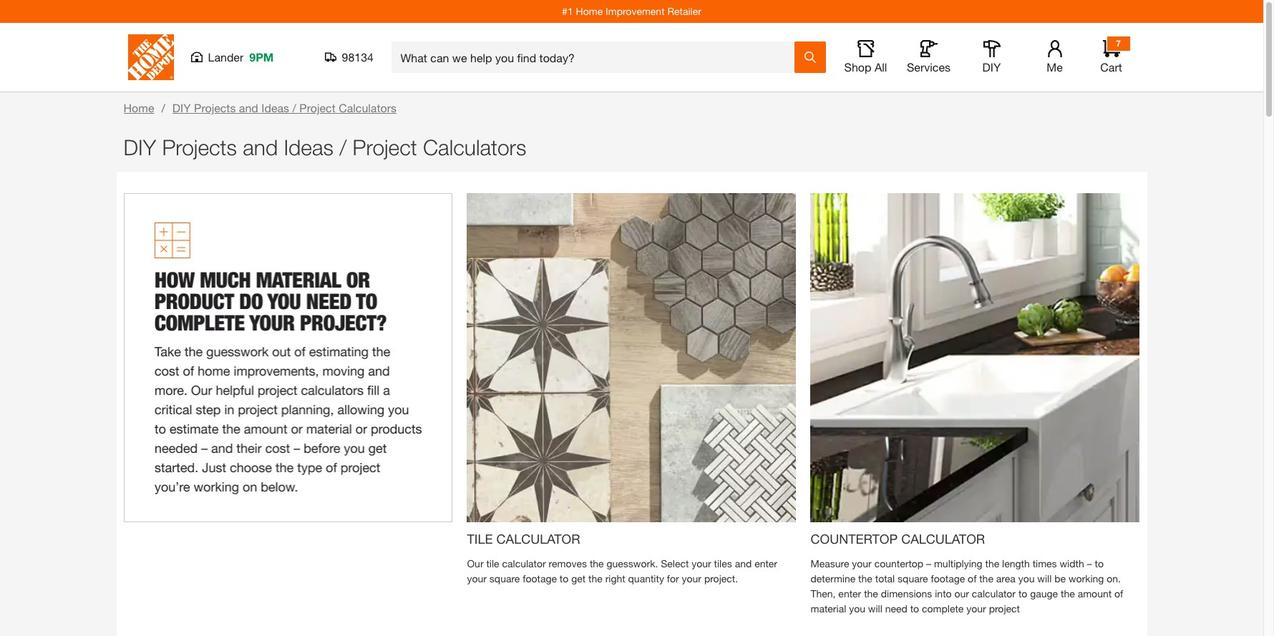 Task type: vqa. For each thing, say whether or not it's contained in the screenshot.
& within the Purchase Select M18 Products & Receive Free Tool or Battery | Applied
no



Task type: describe. For each thing, give the bounding box(es) containing it.
all
[[875, 60, 887, 74]]

complete
[[922, 603, 964, 615]]

and inside our tile calculator removes the guesswork. select your tiles and enter your square footage to get the right quantity for your project.
[[735, 558, 752, 570]]

#1
[[562, 5, 573, 17]]

material
[[811, 603, 846, 615]]

lander 9pm
[[208, 50, 274, 64]]

2 vertical spatial diy
[[123, 135, 156, 160]]

get
[[571, 573, 586, 585]]

0 vertical spatial diy projects and ideas / project calculators
[[172, 101, 397, 115]]

0 horizontal spatial project
[[299, 101, 336, 115]]

0 vertical spatial /
[[292, 101, 296, 115]]

width
[[1060, 558, 1084, 570]]

footage inside our tile calculator removes the guesswork. select your tiles and enter your square footage to get the right quantity for your project.
[[523, 573, 557, 585]]

for
[[667, 573, 679, 585]]

0 vertical spatial projects
[[194, 101, 236, 115]]

0 vertical spatial home
[[576, 5, 603, 17]]

cart 7
[[1100, 38, 1122, 74]]

0 vertical spatial calculators
[[339, 101, 397, 115]]

tile
[[486, 558, 499, 570]]

tile calculator image
[[467, 193, 796, 523]]

the right removes
[[590, 558, 604, 570]]

calculator for tile calculator
[[496, 531, 580, 547]]

1 vertical spatial project
[[353, 135, 417, 160]]

countertop
[[811, 531, 898, 547]]

tile
[[467, 531, 493, 547]]

the up area
[[985, 558, 1000, 570]]

our tile calculator removes the guesswork. select your tiles and enter your square footage to get the right quantity for your project.
[[467, 558, 777, 585]]

select
[[661, 558, 689, 570]]

courtertop calculator image
[[811, 193, 1140, 523]]

98134 button
[[325, 50, 374, 64]]

0 vertical spatial ideas
[[261, 101, 289, 115]]

1 – from the left
[[926, 558, 931, 570]]

need
[[885, 603, 908, 615]]

our
[[955, 588, 969, 600]]

shop all
[[844, 60, 887, 74]]

98134
[[342, 50, 374, 64]]

me
[[1047, 60, 1063, 74]]

measure your countertop – multiplying the length times width – to determine the total square footage of the area you will be working on. then, enter the dimensions into our calculator to gauge the amount of material you will need to complete your project
[[811, 558, 1123, 615]]

1 vertical spatial will
[[868, 603, 883, 615]]

footage inside "measure your countertop – multiplying the length times width – to determine the total square footage of the area you will be working on. then, enter the dimensions into our calculator to gauge the amount of material you will need to complete your project"
[[931, 573, 965, 585]]

the left area
[[979, 573, 994, 585]]

to left the gauge
[[1019, 588, 1028, 600]]

the left 'total'
[[858, 573, 873, 585]]

square inside our tile calculator removes the guesswork. select your tiles and enter your square footage to get the right quantity for your project.
[[490, 573, 520, 585]]

0 vertical spatial and
[[239, 101, 258, 115]]

1 vertical spatial ideas
[[284, 135, 334, 160]]

9pm
[[249, 50, 274, 64]]

7
[[1116, 38, 1121, 49]]

retailer
[[668, 5, 701, 17]]

our
[[467, 558, 484, 570]]

square inside "measure your countertop – multiplying the length times width – to determine the total square footage of the area you will be working on. then, enter the dimensions into our calculator to gauge the amount of material you will need to complete your project"
[[898, 573, 928, 585]]

gauge
[[1030, 588, 1058, 600]]

tile calculator
[[467, 531, 580, 547]]

length
[[1002, 558, 1030, 570]]

into
[[935, 588, 952, 600]]

diy projects and ideas / project calculators link
[[172, 101, 397, 115]]

services button
[[906, 40, 952, 74]]

the down 'total'
[[864, 588, 878, 600]]



Task type: locate. For each thing, give the bounding box(es) containing it.
0 horizontal spatial /
[[292, 101, 296, 115]]

diy projects and ideas / project calculators down diy projects and ideas / project calculators link
[[123, 135, 526, 160]]

0 horizontal spatial calculator
[[496, 531, 580, 547]]

to left get
[[560, 573, 569, 585]]

1 horizontal spatial /
[[339, 135, 347, 160]]

0 horizontal spatial square
[[490, 573, 520, 585]]

home
[[576, 5, 603, 17], [123, 101, 154, 115]]

footage
[[523, 573, 557, 585], [931, 573, 965, 585]]

1 horizontal spatial home
[[576, 5, 603, 17]]

ideas down the 9pm
[[261, 101, 289, 115]]

square up dimensions
[[898, 573, 928, 585]]

calculator
[[496, 531, 580, 547], [901, 531, 985, 547]]

1 vertical spatial home
[[123, 101, 154, 115]]

removes
[[549, 558, 587, 570]]

how much material or product do you need to complete your project? image
[[123, 193, 453, 523]]

2 vertical spatial and
[[735, 558, 752, 570]]

diy down home link
[[123, 135, 156, 160]]

area
[[996, 573, 1016, 585]]

1 square from the left
[[490, 573, 520, 585]]

diy inside button
[[983, 60, 1001, 74]]

1 vertical spatial diy
[[172, 101, 191, 115]]

you down length
[[1018, 573, 1035, 585]]

1 horizontal spatial you
[[1018, 573, 1035, 585]]

shop
[[844, 60, 872, 74]]

calculator for countertop calculator
[[901, 531, 985, 547]]

2 calculator from the left
[[901, 531, 985, 547]]

of
[[968, 573, 977, 585], [1115, 588, 1123, 600]]

services
[[907, 60, 951, 74]]

calculator up 'project'
[[972, 588, 1016, 600]]

to up working
[[1095, 558, 1104, 570]]

1 horizontal spatial project
[[353, 135, 417, 160]]

0 horizontal spatial –
[[926, 558, 931, 570]]

multiplying
[[934, 558, 983, 570]]

project.
[[704, 573, 738, 585]]

1 horizontal spatial footage
[[931, 573, 965, 585]]

1 vertical spatial calculators
[[423, 135, 526, 160]]

to down dimensions
[[910, 603, 919, 615]]

calculator up removes
[[496, 531, 580, 547]]

enter down determine
[[839, 588, 861, 600]]

1 vertical spatial /
[[339, 135, 347, 160]]

and down diy projects and ideas / project calculators link
[[243, 135, 278, 160]]

and down lander 9pm
[[239, 101, 258, 115]]

1 vertical spatial enter
[[839, 588, 861, 600]]

home link
[[123, 101, 154, 115]]

will
[[1038, 573, 1052, 585], [868, 603, 883, 615]]

right
[[605, 573, 625, 585]]

measure
[[811, 558, 849, 570]]

you right material at right bottom
[[849, 603, 865, 615]]

0 vertical spatial will
[[1038, 573, 1052, 585]]

ideas down diy projects and ideas / project calculators link
[[284, 135, 334, 160]]

me button
[[1032, 40, 1078, 74]]

0 horizontal spatial calculators
[[339, 101, 397, 115]]

diy button
[[969, 40, 1015, 74]]

calculator down tile calculator
[[502, 558, 546, 570]]

0 horizontal spatial home
[[123, 101, 154, 115]]

1 horizontal spatial of
[[1115, 588, 1123, 600]]

project
[[989, 603, 1020, 615]]

0 horizontal spatial calculator
[[502, 558, 546, 570]]

1 horizontal spatial will
[[1038, 573, 1052, 585]]

1 horizontal spatial calculator
[[972, 588, 1016, 600]]

on.
[[1107, 573, 1121, 585]]

2 footage from the left
[[931, 573, 965, 585]]

tiles
[[714, 558, 732, 570]]

diy projects and ideas / project calculators down the 9pm
[[172, 101, 397, 115]]

you
[[1018, 573, 1035, 585], [849, 603, 865, 615]]

of up our
[[968, 573, 977, 585]]

improvement
[[606, 5, 665, 17]]

square down tile
[[490, 573, 520, 585]]

to
[[1095, 558, 1104, 570], [560, 573, 569, 585], [1019, 588, 1028, 600], [910, 603, 919, 615]]

0 vertical spatial project
[[299, 101, 336, 115]]

/
[[292, 101, 296, 115], [339, 135, 347, 160]]

0 horizontal spatial of
[[968, 573, 977, 585]]

1 horizontal spatial calculator
[[901, 531, 985, 547]]

1 vertical spatial you
[[849, 603, 865, 615]]

1 horizontal spatial enter
[[839, 588, 861, 600]]

projects
[[194, 101, 236, 115], [162, 135, 237, 160]]

– up working
[[1087, 558, 1092, 570]]

home down the home depot logo
[[123, 101, 154, 115]]

working
[[1069, 573, 1104, 585]]

#1 home improvement retailer
[[562, 5, 701, 17]]

diy projects and ideas / project calculators
[[172, 101, 397, 115], [123, 135, 526, 160]]

1 vertical spatial and
[[243, 135, 278, 160]]

– left multiplying
[[926, 558, 931, 570]]

footage up into
[[931, 573, 965, 585]]

the home depot logo image
[[128, 34, 174, 80]]

the
[[590, 558, 604, 570], [985, 558, 1000, 570], [588, 573, 603, 585], [858, 573, 873, 585], [979, 573, 994, 585], [864, 588, 878, 600], [1061, 588, 1075, 600]]

2 – from the left
[[1087, 558, 1092, 570]]

ideas
[[261, 101, 289, 115], [284, 135, 334, 160]]

0 horizontal spatial will
[[868, 603, 883, 615]]

calculator
[[502, 558, 546, 570], [972, 588, 1016, 600]]

calculator inside "measure your countertop – multiplying the length times width – to determine the total square footage of the area you will be working on. then, enter the dimensions into our calculator to gauge the amount of material you will need to complete your project"
[[972, 588, 1016, 600]]

–
[[926, 558, 931, 570], [1087, 558, 1092, 570]]

calculators
[[339, 101, 397, 115], [423, 135, 526, 160]]

What can we help you find today? search field
[[401, 42, 794, 72]]

cart
[[1100, 60, 1122, 74]]

of down on.
[[1115, 588, 1123, 600]]

1 vertical spatial calculator
[[972, 588, 1016, 600]]

quantity
[[628, 573, 664, 585]]

0 vertical spatial diy
[[983, 60, 1001, 74]]

and right tiles
[[735, 558, 752, 570]]

total
[[875, 573, 895, 585]]

0 vertical spatial enter
[[755, 558, 777, 570]]

diy
[[983, 60, 1001, 74], [172, 101, 191, 115], [123, 135, 156, 160]]

1 vertical spatial diy projects and ideas / project calculators
[[123, 135, 526, 160]]

enter right tiles
[[755, 558, 777, 570]]

shop all button
[[843, 40, 889, 74]]

diy right home link
[[172, 101, 191, 115]]

amount
[[1078, 588, 1112, 600]]

0 horizontal spatial enter
[[755, 558, 777, 570]]

to inside our tile calculator removes the guesswork. select your tiles and enter your square footage to get the right quantity for your project.
[[560, 573, 569, 585]]

1 horizontal spatial square
[[898, 573, 928, 585]]

1 vertical spatial projects
[[162, 135, 237, 160]]

the right get
[[588, 573, 603, 585]]

project
[[299, 101, 336, 115], [353, 135, 417, 160]]

0 horizontal spatial footage
[[523, 573, 557, 585]]

will left 'need'
[[868, 603, 883, 615]]

lander
[[208, 50, 244, 64]]

your
[[692, 558, 711, 570], [852, 558, 872, 570], [467, 573, 487, 585], [682, 573, 702, 585], [967, 603, 986, 615]]

enter inside our tile calculator removes the guesswork. select your tiles and enter your square footage to get the right quantity for your project.
[[755, 558, 777, 570]]

will down times
[[1038, 573, 1052, 585]]

1 horizontal spatial –
[[1087, 558, 1092, 570]]

1 horizontal spatial calculators
[[423, 135, 526, 160]]

1 calculator from the left
[[496, 531, 580, 547]]

0 horizontal spatial you
[[849, 603, 865, 615]]

countertop
[[875, 558, 924, 570]]

0 vertical spatial you
[[1018, 573, 1035, 585]]

square
[[490, 573, 520, 585], [898, 573, 928, 585]]

1 vertical spatial of
[[1115, 588, 1123, 600]]

footage down removes
[[523, 573, 557, 585]]

2 square from the left
[[898, 573, 928, 585]]

calculator inside our tile calculator removes the guesswork. select your tiles and enter your square footage to get the right quantity for your project.
[[502, 558, 546, 570]]

diy left me
[[983, 60, 1001, 74]]

0 horizontal spatial diy
[[123, 135, 156, 160]]

then,
[[811, 588, 836, 600]]

enter inside "measure your countertop – multiplying the length times width – to determine the total square footage of the area you will be working on. then, enter the dimensions into our calculator to gauge the amount of material you will need to complete your project"
[[839, 588, 861, 600]]

countertop calculator
[[811, 531, 985, 547]]

determine
[[811, 573, 856, 585]]

guesswork.
[[607, 558, 658, 570]]

dimensions
[[881, 588, 932, 600]]

0 vertical spatial of
[[968, 573, 977, 585]]

times
[[1033, 558, 1057, 570]]

1 horizontal spatial diy
[[172, 101, 191, 115]]

1 footage from the left
[[523, 573, 557, 585]]

and
[[239, 101, 258, 115], [243, 135, 278, 160], [735, 558, 752, 570]]

be
[[1055, 573, 1066, 585]]

enter
[[755, 558, 777, 570], [839, 588, 861, 600]]

home right #1
[[576, 5, 603, 17]]

2 horizontal spatial diy
[[983, 60, 1001, 74]]

the down be
[[1061, 588, 1075, 600]]

0 vertical spatial calculator
[[502, 558, 546, 570]]

calculator up multiplying
[[901, 531, 985, 547]]



